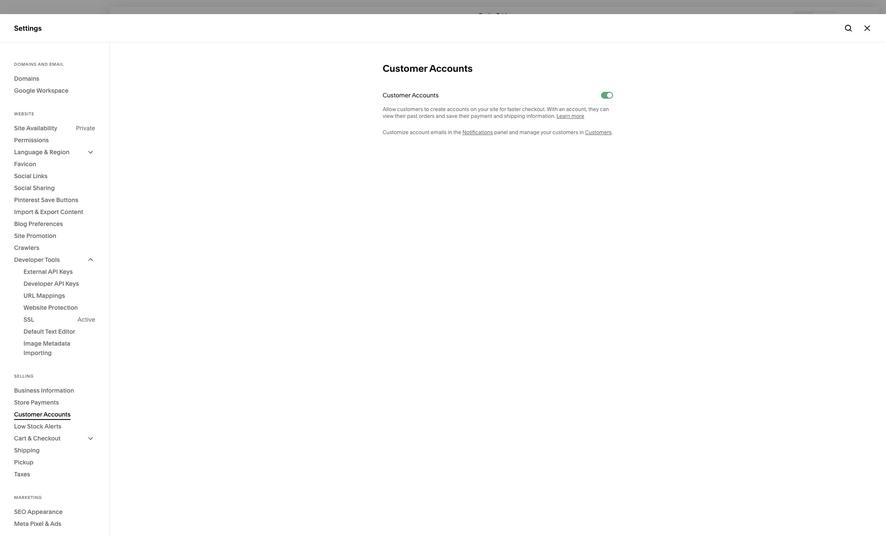 Task type: vqa. For each thing, say whether or not it's contained in the screenshot.
the
yes



Task type: describe. For each thing, give the bounding box(es) containing it.
more
[[572, 113, 585, 119]]

analytics link
[[14, 114, 95, 124]]

customers
[[586, 129, 612, 136]]

favicon link
[[14, 158, 95, 170]]

account,
[[567, 106, 588, 112]]

2 vertical spatial accounts
[[43, 411, 71, 419]]

blog preferences link
[[14, 218, 95, 230]]

developer inside external api keys developer api keys url mappings website protection
[[24, 280, 53, 288]]

and down create
[[436, 113, 445, 119]]

business
[[14, 387, 40, 395]]

text
[[45, 328, 57, 336]]

they
[[589, 106, 599, 112]]

external api keys link
[[24, 266, 95, 278]]

an
[[560, 106, 566, 112]]

payments
[[31, 399, 59, 407]]

on
[[471, 106, 477, 112]]

the
[[454, 129, 462, 136]]

import & export content link
[[14, 206, 95, 218]]

ssl
[[24, 316, 34, 324]]

acuity
[[14, 130, 35, 139]]

1 horizontal spatial your
[[541, 129, 552, 136]]

0 vertical spatial website
[[14, 53, 41, 62]]

developer inside developer tools dropdown button
[[14, 256, 44, 264]]

store payments link
[[14, 397, 95, 409]]

1 vertical spatial customer accounts
[[383, 92, 439, 99]]

appearance
[[27, 508, 63, 516]]

pickup link
[[14, 457, 95, 469]]

customers inside allow customers to create accounts on your site for faster checkout. with an account, they can view their past orders and save their payment and shipping information.
[[398, 106, 423, 112]]

2 in from the left
[[580, 129, 584, 136]]

simonjacob477@gmail.com button
[[13, 483, 100, 500]]

domains google workspace
[[14, 75, 69, 95]]

alerts
[[44, 423, 61, 431]]

low stock alerts link
[[14, 421, 95, 433]]

shipping
[[14, 447, 40, 455]]

manage
[[520, 129, 540, 136]]

business information store payments
[[14, 387, 74, 407]]

seo
[[14, 508, 26, 516]]

site promotion link
[[14, 230, 95, 242]]

acuity scheduling link
[[14, 130, 95, 140]]

past
[[407, 113, 418, 119]]

url
[[24, 292, 35, 300]]

selling inside selling link
[[14, 68, 36, 77]]

meta pixel & ads link
[[14, 518, 95, 530]]

2 vertical spatial customer accounts
[[14, 411, 71, 419]]

private
[[76, 124, 95, 132]]

shipping pickup taxes
[[14, 447, 40, 479]]

view
[[383, 113, 394, 119]]

acuity scheduling
[[14, 130, 73, 139]]

2 selling from the top
[[14, 374, 34, 379]]

import
[[14, 208, 33, 216]]

faster
[[508, 106, 521, 112]]

taxes link
[[14, 469, 95, 481]]

external api keys developer api keys url mappings website protection
[[24, 268, 79, 312]]

preferences
[[29, 220, 63, 228]]

taxes
[[14, 471, 30, 479]]

allow
[[383, 106, 396, 112]]

favicon
[[14, 160, 36, 168]]

shipping
[[504, 113, 526, 119]]

cart & checkout link
[[14, 433, 95, 445]]

1 site from the top
[[14, 124, 25, 132]]

website link
[[14, 53, 95, 63]]

1 settings from the top
[[14, 24, 42, 32]]

promotion
[[26, 232, 56, 240]]

1 social from the top
[[14, 172, 31, 180]]

.
[[612, 129, 613, 136]]

0 vertical spatial accounts
[[430, 63, 473, 74]]

cart & checkout button
[[14, 433, 95, 445]]

& inside favicon social links social sharing pinterest save buttons import & export content blog preferences site promotion crawlers
[[35, 208, 39, 216]]

workspace
[[36, 87, 69, 95]]

checkout
[[33, 435, 61, 443]]

default
[[24, 328, 44, 336]]

& inside seo appearance meta pixel & ads
[[45, 520, 49, 528]]

meta
[[14, 520, 29, 528]]

0 vertical spatial keys
[[59, 268, 73, 276]]

sharing
[[33, 184, 55, 192]]

accounts
[[447, 106, 470, 112]]

1 in from the left
[[448, 129, 453, 136]]

default text editor link
[[24, 326, 95, 338]]

asset library link
[[14, 426, 95, 436]]

learn more link
[[557, 113, 585, 119]]

Customer Accounts checkbox
[[608, 93, 613, 98]]

information.
[[527, 113, 556, 119]]

& right cart
[[28, 435, 32, 443]]

store
[[14, 399, 29, 407]]

and right the panel
[[509, 129, 519, 136]]

developer tools
[[14, 256, 60, 264]]

customize
[[383, 129, 409, 136]]

for
[[500, 106, 507, 112]]

business information link
[[14, 385, 95, 397]]

1 vertical spatial customer
[[383, 92, 411, 99]]

1 vertical spatial api
[[54, 280, 64, 288]]

2 their from the left
[[459, 113, 470, 119]]

favicon social links social sharing pinterest save buttons import & export content blog preferences site promotion crawlers
[[14, 160, 83, 252]]

low stock alerts
[[14, 423, 61, 431]]

selling link
[[14, 68, 95, 78]]

image metadata importing link
[[24, 338, 95, 359]]

1 vertical spatial website
[[14, 112, 34, 116]]

help
[[14, 457, 29, 465]]

domains and email
[[14, 62, 64, 67]]

emails
[[431, 129, 447, 136]]



Task type: locate. For each thing, give the bounding box(es) containing it.
1 horizontal spatial in
[[580, 129, 584, 136]]

& left region
[[44, 148, 48, 156]]

buttons
[[56, 196, 78, 204]]

in down more
[[580, 129, 584, 136]]

settings inside the settings link
[[14, 442, 41, 450]]

save
[[41, 196, 55, 204]]

blog
[[14, 220, 27, 228]]

1 vertical spatial site
[[14, 232, 25, 240]]

0 vertical spatial domains
[[14, 62, 37, 67]]

domains up google
[[14, 75, 39, 83]]

api down tools
[[48, 268, 58, 276]]

customer accounts up to
[[383, 63, 473, 74]]

google
[[14, 87, 35, 95]]

0 vertical spatial selling
[[14, 68, 36, 77]]

keys
[[59, 268, 73, 276], [66, 280, 79, 288]]

2 domains from the top
[[14, 75, 39, 83]]

settings up the domains and email
[[14, 24, 42, 32]]

accounts up to
[[412, 92, 439, 99]]

api up url mappings link
[[54, 280, 64, 288]]

content
[[60, 208, 83, 216]]

customer accounts up past
[[383, 92, 439, 99]]

developer
[[14, 256, 44, 264], [24, 280, 53, 288]]

seo appearance link
[[14, 506, 95, 518]]

selling
[[14, 68, 36, 77], [14, 374, 34, 379]]

website down url
[[24, 304, 47, 312]]

0 vertical spatial settings
[[14, 24, 42, 32]]

website protection link
[[24, 302, 95, 314]]

website inside external api keys developer api keys url mappings website protection
[[24, 304, 47, 312]]

&
[[44, 148, 48, 156], [35, 208, 39, 216], [28, 435, 32, 443], [45, 520, 49, 528]]

customer accounts
[[383, 63, 473, 74], [383, 92, 439, 99], [14, 411, 71, 419]]

2 site from the top
[[14, 232, 25, 240]]

2 marketing from the top
[[14, 496, 42, 500]]

& inside 'link'
[[44, 148, 48, 156]]

website up site availability
[[14, 112, 34, 116]]

2 vertical spatial website
[[24, 304, 47, 312]]

tools
[[45, 256, 60, 264]]

2 settings from the top
[[14, 442, 41, 450]]

domains for google
[[14, 75, 39, 83]]

protection
[[48, 304, 78, 312]]

1 vertical spatial settings
[[14, 442, 41, 450]]

language & region link
[[14, 146, 95, 158]]

metadata
[[43, 340, 70, 348]]

domains for and
[[14, 62, 37, 67]]

their
[[395, 113, 406, 119], [459, 113, 470, 119]]

social links link
[[14, 170, 95, 182]]

their down accounts
[[459, 113, 470, 119]]

customize account emails in the notifications panel and manage your customers in customers .
[[383, 129, 613, 136]]

0 vertical spatial customers
[[398, 106, 423, 112]]

domains up domains google workspace
[[14, 62, 37, 67]]

ads
[[50, 520, 61, 528]]

2 social from the top
[[14, 184, 31, 192]]

0 vertical spatial developer
[[14, 256, 44, 264]]

0 vertical spatial customer accounts
[[383, 63, 473, 74]]

social up pinterest
[[14, 184, 31, 192]]

and down site
[[494, 113, 503, 119]]

your right the manage
[[541, 129, 552, 136]]

availability
[[26, 124, 57, 132]]

site
[[490, 106, 499, 112]]

& left export
[[35, 208, 39, 216]]

default text editor image metadata importing
[[24, 328, 75, 357]]

links
[[33, 172, 48, 180]]

0 horizontal spatial in
[[448, 129, 453, 136]]

site down analytics
[[14, 124, 25, 132]]

payment
[[471, 113, 493, 119]]

marketing
[[14, 84, 47, 92], [14, 496, 42, 500]]

customers
[[398, 106, 423, 112], [553, 129, 579, 136]]

a
[[493, 12, 496, 18]]

customer
[[383, 63, 428, 74], [383, 92, 411, 99], [14, 411, 42, 419]]

pinterest save buttons link
[[14, 194, 95, 206]]

accounts up accounts
[[430, 63, 473, 74]]

1 marketing from the top
[[14, 84, 47, 92]]

1 vertical spatial marketing
[[14, 496, 42, 500]]

1 vertical spatial accounts
[[412, 92, 439, 99]]

edit
[[119, 15, 131, 22]]

1 horizontal spatial customers
[[553, 129, 579, 136]]

keys up url mappings link
[[66, 280, 79, 288]]

api
[[48, 268, 58, 276], [54, 280, 64, 288]]

allow customers to create accounts on your site for faster checkout. with an account, they can view their past orders and save their payment and shipping information.
[[383, 106, 609, 119]]

cart & checkout
[[14, 435, 61, 443]]

your inside allow customers to create accounts on your site for faster checkout. with an account, they can view their past orders and save their payment and shipping information.
[[478, 106, 489, 112]]

scheduling
[[36, 130, 73, 139]]

0 vertical spatial social
[[14, 172, 31, 180]]

0 vertical spatial site
[[14, 124, 25, 132]]

domains inside domains google workspace
[[14, 75, 39, 83]]

1 horizontal spatial their
[[459, 113, 470, 119]]

google workspace link
[[14, 85, 95, 97]]

to
[[425, 106, 429, 112]]

0 horizontal spatial their
[[395, 113, 406, 119]]

help link
[[14, 456, 29, 466]]

0 vertical spatial api
[[48, 268, 58, 276]]

developer api keys link
[[24, 278, 95, 290]]

in left the
[[448, 129, 453, 136]]

customers link
[[586, 129, 612, 136]]

1 selling from the top
[[14, 68, 36, 77]]

0 vertical spatial customer
[[383, 63, 428, 74]]

book
[[479, 12, 492, 18]]

0 vertical spatial marketing
[[14, 84, 47, 92]]

1 vertical spatial domains
[[14, 75, 39, 83]]

information
[[41, 387, 74, 395]]

your
[[478, 106, 489, 112], [541, 129, 552, 136]]

pinterest
[[14, 196, 40, 204]]

developer down crawlers
[[14, 256, 44, 264]]

1 vertical spatial your
[[541, 129, 552, 136]]

site down blog
[[14, 232, 25, 240]]

1 vertical spatial social
[[14, 184, 31, 192]]

image
[[24, 340, 42, 348]]

1 their from the left
[[395, 113, 406, 119]]

your up payment
[[478, 106, 489, 112]]

editor
[[58, 328, 75, 336]]

site inside favicon social links social sharing pinterest save buttons import & export content blog preferences site promotion crawlers
[[14, 232, 25, 240]]

with
[[547, 106, 558, 112]]

language & region button
[[14, 146, 95, 158]]

can
[[601, 106, 609, 112]]

social down favicon
[[14, 172, 31, 180]]

settings down 'asset'
[[14, 442, 41, 450]]

settings
[[14, 24, 42, 32], [14, 442, 41, 450]]

learn more
[[557, 113, 585, 119]]

external
[[24, 268, 47, 276]]

website up the domains and email
[[14, 53, 41, 62]]

checkout.
[[523, 106, 546, 112]]

and
[[38, 62, 48, 67], [436, 113, 445, 119], [494, 113, 503, 119], [509, 129, 519, 136]]

shipping link
[[14, 445, 95, 457]]

1 vertical spatial keys
[[66, 280, 79, 288]]

permissions
[[14, 136, 49, 144]]

asset
[[14, 426, 33, 435]]

selling up business
[[14, 374, 34, 379]]

edit button
[[113, 11, 137, 27]]

selling down the domains and email
[[14, 68, 36, 77]]

1 vertical spatial developer
[[24, 280, 53, 288]]

and left email at the top left
[[38, 62, 48, 67]]

0 horizontal spatial your
[[478, 106, 489, 112]]

0 vertical spatial your
[[478, 106, 489, 112]]

& left ads
[[45, 520, 49, 528]]

asset library
[[14, 426, 57, 435]]

language
[[14, 148, 43, 156]]

0 horizontal spatial customers
[[398, 106, 423, 112]]

1 vertical spatial selling
[[14, 374, 34, 379]]

keys up developer api keys link
[[59, 268, 73, 276]]

customer accounts link
[[14, 409, 95, 421]]

account
[[410, 129, 430, 136]]

save
[[447, 113, 458, 119]]

email
[[49, 62, 64, 67]]

website
[[14, 53, 41, 62], [14, 112, 34, 116], [24, 304, 47, 312]]

url mappings link
[[24, 290, 95, 302]]

1 vertical spatial customers
[[553, 129, 579, 136]]

customers up past
[[398, 106, 423, 112]]

orders
[[419, 113, 435, 119]]

accounts up low stock alerts link
[[43, 411, 71, 419]]

customers down learn
[[553, 129, 579, 136]]

region
[[49, 148, 70, 156]]

notifications
[[463, 129, 493, 136]]

their left past
[[395, 113, 406, 119]]

learn
[[557, 113, 571, 119]]

developer down external
[[24, 280, 53, 288]]

customer accounts down payments
[[14, 411, 71, 419]]

simonjacob477@gmail.com
[[34, 492, 100, 498]]

table
[[497, 12, 510, 18]]

2 vertical spatial customer
[[14, 411, 42, 419]]

social sharing link
[[14, 182, 95, 194]]

1 domains from the top
[[14, 62, 37, 67]]



